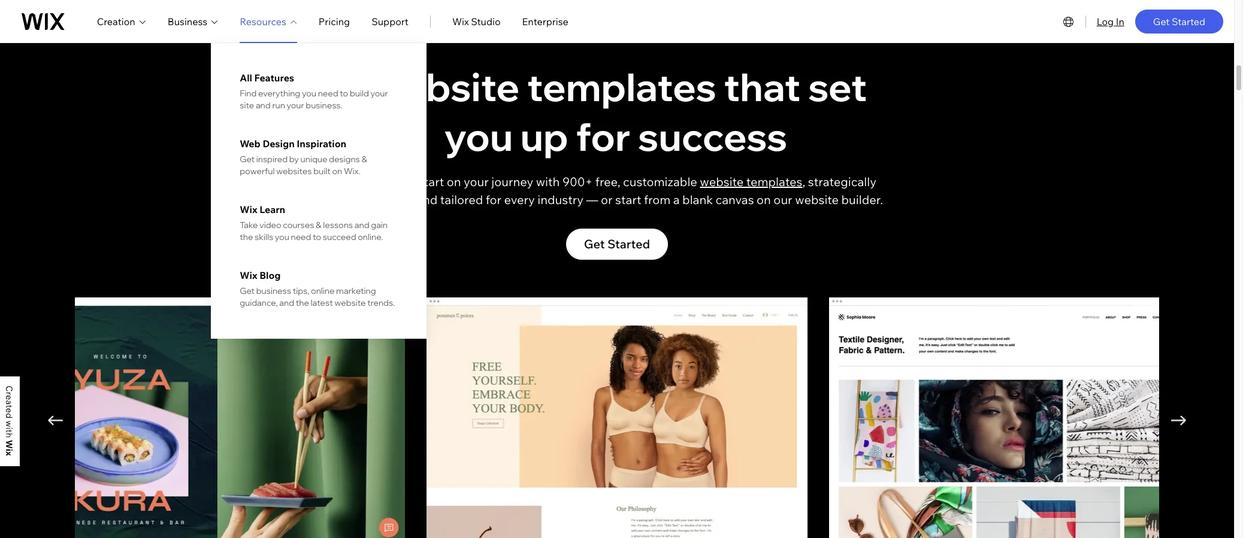Task type: locate. For each thing, give the bounding box(es) containing it.
get up researched
[[358, 175, 378, 190]]

you down all features link on the top left
[[302, 88, 316, 99]]

trends.
[[367, 298, 395, 309]]

get inside get a headstart on your journey with 900+ free, customizable website templates , strategically researched and tailored for every industry — or start from a blank canvas on our website builder.
[[358, 175, 378, 190]]

& inside wix learn take video courses & lessons and gain the skills you need to succeed online.
[[316, 220, 322, 231]]

0 vertical spatial &
[[362, 154, 367, 165]]

to
[[340, 88, 348, 99], [313, 232, 321, 243]]

from
[[644, 193, 671, 207]]

0 horizontal spatial on
[[332, 166, 342, 177]]

a right from
[[673, 193, 680, 207]]

wix for wix learn take video courses & lessons and gain the skills you need to succeed online.
[[240, 204, 257, 216]]

websites
[[276, 166, 312, 177]]

wix blog link
[[240, 270, 398, 282]]

2 vertical spatial website
[[335, 298, 366, 309]]

0 horizontal spatial a
[[381, 175, 388, 190]]

& right designs
[[362, 154, 367, 165]]

0 horizontal spatial the
[[240, 232, 253, 243]]

designs
[[329, 154, 360, 165]]

blank
[[683, 193, 713, 207]]

you down video
[[275, 232, 289, 243]]

0 vertical spatial for
[[576, 112, 631, 161]]

and up "online."
[[355, 220, 369, 231]]

courses
[[283, 220, 314, 231]]

—
[[586, 193, 598, 207]]

1 horizontal spatial you
[[302, 88, 316, 99]]

website
[[700, 175, 744, 190], [795, 193, 839, 207], [335, 298, 366, 309]]

0 vertical spatial templates
[[527, 62, 717, 111]]

get started down or on the left top of page
[[584, 237, 650, 252]]

language selector, english selected image
[[1062, 14, 1076, 28]]

0 vertical spatial wix
[[452, 15, 469, 27]]

templates
[[527, 62, 717, 111], [747, 175, 803, 190]]

2 vertical spatial your
[[464, 175, 489, 190]]

2 horizontal spatial on
[[757, 193, 771, 207]]

website inside wix blog get business tips, online marketing guidance, and the latest website trends.
[[335, 298, 366, 309]]

all features find everything you need to build your site and run your business.
[[240, 72, 388, 111]]

need
[[318, 88, 338, 99], [291, 232, 311, 243]]

business.
[[306, 100, 343, 111]]

on down designs
[[332, 166, 342, 177]]

& down 'wix learn' link
[[316, 220, 322, 231]]

get up guidance,
[[240, 286, 255, 297]]

0 vertical spatial the
[[240, 232, 253, 243]]

wix inside wix learn take video courses & lessons and gain the skills you need to succeed online.
[[240, 204, 257, 216]]

get inside wix blog get business tips, online marketing guidance, and the latest website trends.
[[240, 286, 255, 297]]

succeed
[[323, 232, 356, 243]]

you
[[302, 88, 316, 99], [444, 112, 513, 161], [275, 232, 289, 243]]

get
[[1153, 15, 1170, 27], [240, 154, 255, 165], [358, 175, 378, 190], [584, 237, 605, 252], [240, 286, 255, 297]]

in
[[1116, 15, 1125, 27]]

1 vertical spatial &
[[316, 220, 322, 231]]

1 horizontal spatial the
[[296, 298, 309, 309]]

start
[[615, 193, 641, 207]]

creation button
[[97, 14, 146, 28]]

1 vertical spatial a
[[673, 193, 680, 207]]

log in
[[1097, 15, 1125, 27]]

get started
[[1153, 15, 1206, 27], [584, 237, 650, 252]]

0 horizontal spatial &
[[316, 220, 322, 231]]

journey
[[492, 175, 533, 190]]

1 vertical spatial you
[[444, 112, 513, 161]]

inspired
[[256, 154, 288, 165]]

get up powerful
[[240, 154, 255, 165]]

1 vertical spatial started
[[608, 237, 650, 252]]

and left run
[[256, 100, 271, 111]]

and down 'business'
[[279, 298, 294, 309]]

0 horizontal spatial website
[[335, 298, 366, 309]]

0 vertical spatial need
[[318, 88, 338, 99]]

to down courses
[[313, 232, 321, 243]]

get started right in
[[1153, 15, 1206, 27]]

and
[[256, 100, 271, 111], [417, 193, 438, 207], [355, 220, 369, 231], [279, 298, 294, 309]]

1 horizontal spatial need
[[318, 88, 338, 99]]

&
[[362, 154, 367, 165], [316, 220, 322, 231]]

previous item image
[[48, 416, 63, 426]]

1 horizontal spatial to
[[340, 88, 348, 99]]

the
[[240, 232, 253, 243], [296, 298, 309, 309]]

need up business.
[[318, 88, 338, 99]]

2 vertical spatial you
[[275, 232, 289, 243]]

powerful
[[240, 166, 275, 177]]

1 vertical spatial the
[[296, 298, 309, 309]]

your right the build
[[371, 88, 388, 99]]

2 horizontal spatial your
[[464, 175, 489, 190]]

1 horizontal spatial get started
[[1153, 15, 1206, 27]]

customizable
[[623, 175, 697, 190]]

1 horizontal spatial templates
[[747, 175, 803, 190]]

log
[[1097, 15, 1114, 27]]

1 vertical spatial wix
[[240, 204, 257, 216]]

you inside all features find everything you need to build your site and run your business.
[[302, 88, 316, 99]]

wix left studio
[[452, 15, 469, 27]]

1 vertical spatial your
[[287, 100, 304, 111]]

the inside wix blog get business tips, online marketing guidance, and the latest website trends.
[[296, 298, 309, 309]]

your up tailored
[[464, 175, 489, 190]]

0 vertical spatial a
[[381, 175, 388, 190]]

the down tips,
[[296, 298, 309, 309]]

get started link right in
[[1135, 9, 1224, 33]]

your right run
[[287, 100, 304, 111]]

on inside web design inspiration get inspired by unique designs & powerful websites built on wix.
[[332, 166, 342, 177]]

features
[[254, 72, 294, 84]]

web design inspiration link
[[240, 138, 398, 150]]

0 vertical spatial to
[[340, 88, 348, 99]]

your inside get a headstart on your journey with 900+ free, customizable website templates , strategically researched and tailored for every industry — or start from a blank canvas on our website builder.
[[464, 175, 489, 190]]

on up tailored
[[447, 175, 461, 190]]

online.
[[358, 232, 383, 243]]

for up free,
[[576, 112, 631, 161]]

wix left blog
[[240, 270, 257, 282]]

1 horizontal spatial &
[[362, 154, 367, 165]]

1 horizontal spatial for
[[576, 112, 631, 161]]

wix up take
[[240, 204, 257, 216]]

1 vertical spatial templates
[[747, 175, 803, 190]]

and down headstart
[[417, 193, 438, 207]]

support
[[372, 15, 409, 27]]

1 vertical spatial need
[[291, 232, 311, 243]]

a
[[381, 175, 388, 190], [673, 193, 680, 207]]

the down take
[[240, 232, 253, 243]]

0 vertical spatial get started
[[1153, 15, 1206, 27]]

latest
[[311, 298, 333, 309]]

0 vertical spatial your
[[371, 88, 388, 99]]

all
[[240, 72, 252, 84]]

wix inside wix blog get business tips, online marketing guidance, and the latest website trends.
[[240, 270, 257, 282]]

for inside get a headstart on your journey with 900+ free, customizable website templates , strategically researched and tailored for every industry — or start from a blank canvas on our website builder.
[[486, 193, 502, 207]]

and inside all features find everything you need to build your site and run your business.
[[256, 100, 271, 111]]

1 vertical spatial to
[[313, 232, 321, 243]]

900+
[[563, 175, 593, 190]]

headstart
[[390, 175, 444, 190]]

website down ,
[[795, 193, 839, 207]]

for
[[576, 112, 631, 161], [486, 193, 502, 207]]

strategically
[[808, 175, 877, 190]]

wix for wix studio
[[452, 15, 469, 27]]

web
[[240, 138, 261, 150]]

0 horizontal spatial to
[[313, 232, 321, 243]]

2 horizontal spatial website
[[795, 193, 839, 207]]

get started link down or on the left top of page
[[566, 229, 668, 260]]

1 vertical spatial for
[[486, 193, 502, 207]]

wix studio link
[[452, 14, 501, 28]]

need down courses
[[291, 232, 311, 243]]

next item image
[[1172, 416, 1187, 426]]

on left our
[[757, 193, 771, 207]]

set
[[808, 62, 867, 111]]

support link
[[372, 14, 409, 28]]

you up journey
[[444, 112, 513, 161]]

that
[[724, 62, 801, 111]]

0 vertical spatial started
[[1172, 15, 1206, 27]]

1 vertical spatial get started link
[[566, 229, 668, 260]]

0 horizontal spatial get started
[[584, 237, 650, 252]]

design
[[263, 138, 295, 150]]

1 horizontal spatial website
[[700, 175, 744, 190]]

built
[[313, 166, 331, 177]]

2 horizontal spatial you
[[444, 112, 513, 161]]

log in link
[[1097, 14, 1125, 28]]

0 vertical spatial you
[[302, 88, 316, 99]]

run
[[272, 100, 285, 111]]

or
[[601, 193, 613, 207]]

created with wix image
[[6, 387, 13, 457]]

resources
[[240, 15, 286, 27]]

website up canvas
[[700, 175, 744, 190]]

0 horizontal spatial you
[[275, 232, 289, 243]]

researched
[[351, 193, 414, 207]]

for inside website templates that set you up for success
[[576, 112, 631, 161]]

0 horizontal spatial for
[[486, 193, 502, 207]]

site
[[240, 100, 254, 111]]

2 vertical spatial wix
[[240, 270, 257, 282]]

0 horizontal spatial started
[[608, 237, 650, 252]]

started
[[1172, 15, 1206, 27], [608, 237, 650, 252]]

get a headstart on your journey with 900+ free, customizable website templates , strategically researched and tailored for every industry — or start from a blank canvas on our website builder.
[[351, 175, 883, 207]]

tips,
[[293, 286, 309, 297]]

website down marketing
[[335, 298, 366, 309]]

your
[[371, 88, 388, 99], [287, 100, 304, 111], [464, 175, 489, 190]]

marketing
[[336, 286, 376, 297]]

to left the build
[[340, 88, 348, 99]]

you inside website templates that set you up for success
[[444, 112, 513, 161]]

wix
[[452, 15, 469, 27], [240, 204, 257, 216], [240, 270, 257, 282]]

success
[[638, 112, 788, 161]]

1 horizontal spatial your
[[371, 88, 388, 99]]

0 horizontal spatial your
[[287, 100, 304, 111]]

0 horizontal spatial templates
[[527, 62, 717, 111]]

0 horizontal spatial need
[[291, 232, 311, 243]]

our
[[774, 193, 793, 207]]

the for wix learn
[[240, 232, 253, 243]]

a up researched
[[381, 175, 388, 190]]

to inside wix learn take video courses & lessons and gain the skills you need to succeed online.
[[313, 232, 321, 243]]

for left every
[[486, 193, 502, 207]]

the inside wix learn take video courses & lessons and gain the skills you need to succeed online.
[[240, 232, 253, 243]]

1 horizontal spatial get started link
[[1135, 9, 1224, 33]]

resources group
[[211, 43, 427, 339]]

get started link
[[1135, 9, 1224, 33], [566, 229, 668, 260]]

website for textile designer. image
[[829, 298, 1210, 539]]



Task type: vqa. For each thing, say whether or not it's contained in the screenshot.


Task type: describe. For each thing, give the bounding box(es) containing it.
,
[[803, 175, 806, 190]]

online
[[311, 286, 335, 297]]

get down —
[[584, 237, 605, 252]]

and inside get a headstart on your journey with 900+ free, customizable website templates , strategically researched and tailored for every industry — or start from a blank canvas on our website builder.
[[417, 193, 438, 207]]

wix.
[[344, 166, 361, 177]]

tailored
[[440, 193, 483, 207]]

enterprise link
[[522, 14, 569, 28]]

wix learn link
[[240, 204, 398, 216]]

homepage of website for japanese restaurant image
[[24, 298, 405, 539]]

to inside all features find everything you need to build your site and run your business.
[[340, 88, 348, 99]]

templates inside website templates that set you up for success
[[527, 62, 717, 111]]

you for need
[[302, 88, 316, 99]]

lessons
[[323, 220, 353, 231]]

video
[[260, 220, 281, 231]]

studio
[[471, 15, 501, 27]]

0 vertical spatial get started link
[[1135, 9, 1224, 33]]

take
[[240, 220, 258, 231]]

get inside web design inspiration get inspired by unique designs & powerful websites built on wix.
[[240, 154, 255, 165]]

you for up
[[444, 112, 513, 161]]

1 horizontal spatial started
[[1172, 15, 1206, 27]]

guidance,
[[240, 298, 278, 309]]

unique
[[301, 154, 327, 165]]

free,
[[596, 175, 621, 190]]

up
[[521, 112, 569, 161]]

with
[[536, 175, 560, 190]]

wix studio
[[452, 15, 501, 27]]

need inside wix learn take video courses & lessons and gain the skills you need to succeed online.
[[291, 232, 311, 243]]

website templates link
[[700, 175, 803, 190]]

gain
[[371, 220, 388, 231]]

homepage of website for intimates brand. image
[[427, 298, 808, 539]]

website templates that set you up for success
[[365, 62, 867, 161]]

everything
[[258, 88, 300, 99]]

web design inspiration get inspired by unique designs & powerful websites built on wix.
[[240, 138, 367, 177]]

every
[[504, 193, 535, 207]]

wix for wix blog get business tips, online marketing guidance, and the latest website trends.
[[240, 270, 257, 282]]

1 vertical spatial get started
[[584, 237, 650, 252]]

& inside web design inspiration get inspired by unique designs & powerful websites built on wix.
[[362, 154, 367, 165]]

learn
[[260, 204, 285, 216]]

industry
[[538, 193, 584, 207]]

resources button
[[240, 14, 297, 28]]

blog
[[260, 270, 281, 282]]

business
[[256, 286, 291, 297]]

builder.
[[842, 193, 883, 207]]

0 vertical spatial website
[[700, 175, 744, 190]]

and inside wix blog get business tips, online marketing guidance, and the latest website trends.
[[279, 298, 294, 309]]

wix blog get business tips, online marketing guidance, and the latest website trends.
[[240, 270, 395, 309]]

and inside wix learn take video courses & lessons and gain the skills you need to succeed online.
[[355, 220, 369, 231]]

all features link
[[240, 72, 398, 84]]

get right in
[[1153, 15, 1170, 27]]

website
[[365, 62, 520, 111]]

business button
[[168, 14, 218, 28]]

templates inside get a headstart on your journey with 900+ free, customizable website templates , strategically researched and tailored for every industry — or start from a blank canvas on our website builder.
[[747, 175, 803, 190]]

business
[[168, 15, 207, 27]]

wix learn take video courses & lessons and gain the skills you need to succeed online.
[[240, 204, 388, 243]]

pricing
[[319, 15, 350, 27]]

find
[[240, 88, 257, 99]]

skills
[[255, 232, 273, 243]]

pricing link
[[319, 14, 350, 28]]

the for wix blog
[[296, 298, 309, 309]]

build
[[350, 88, 369, 99]]

1 horizontal spatial a
[[673, 193, 680, 207]]

creation
[[97, 15, 135, 27]]

inspiration
[[297, 138, 346, 150]]

1 horizontal spatial on
[[447, 175, 461, 190]]

need inside all features find everything you need to build your site and run your business.
[[318, 88, 338, 99]]

1 vertical spatial website
[[795, 193, 839, 207]]

0 horizontal spatial get started link
[[566, 229, 668, 260]]

you inside wix learn take video courses & lessons and gain the skills you need to succeed online.
[[275, 232, 289, 243]]

canvas
[[716, 193, 754, 207]]

by
[[289, 154, 299, 165]]

enterprise
[[522, 15, 569, 27]]



